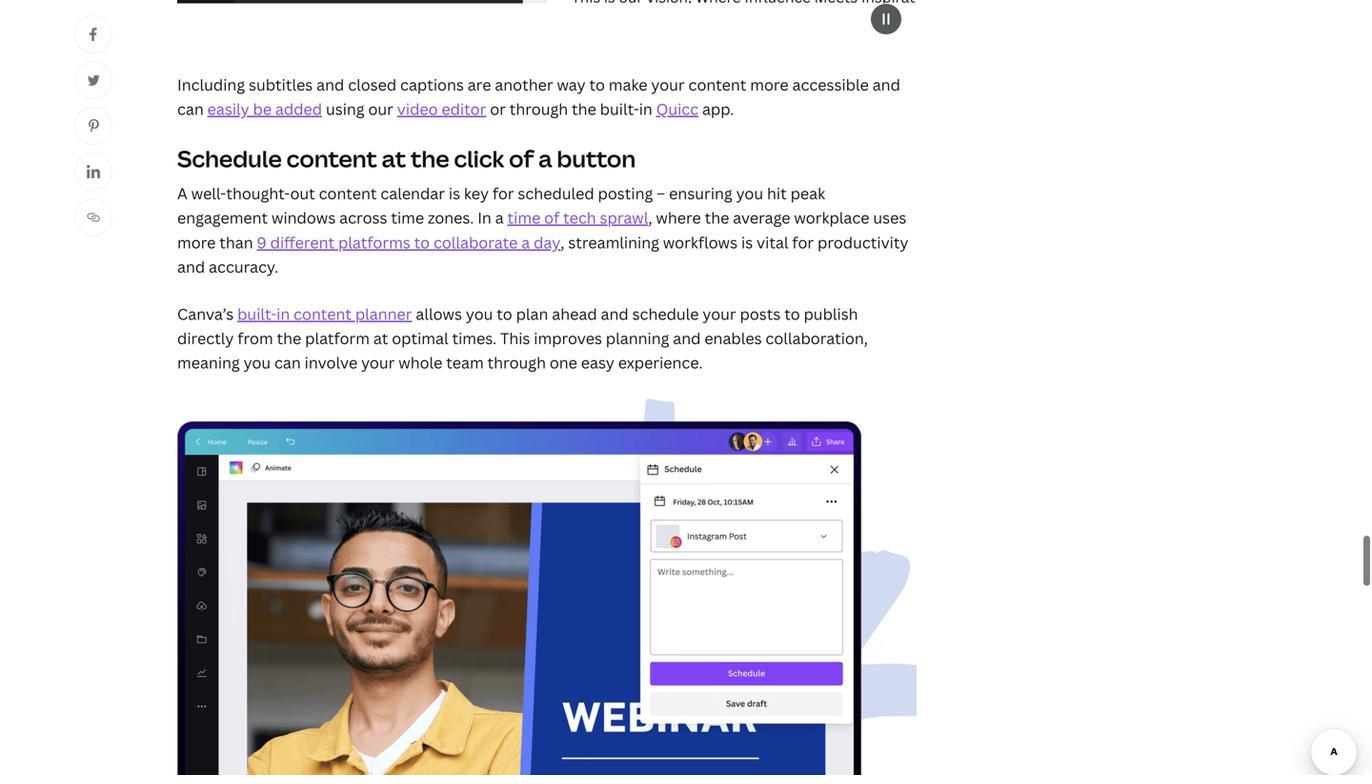 Task type: describe. For each thing, give the bounding box(es) containing it.
optimal
[[392, 328, 449, 349]]

collaborate
[[434, 232, 518, 253]]

platforms
[[338, 232, 411, 253]]

times.
[[452, 328, 497, 349]]

sprawl
[[600, 208, 649, 228]]

well-
[[191, 183, 226, 204]]

one
[[550, 353, 578, 373]]

windows
[[272, 208, 336, 228]]

collaboration,
[[766, 328, 869, 349]]

tech
[[564, 208, 597, 228]]

0 vertical spatial through
[[510, 99, 568, 119]]

calendar
[[381, 183, 445, 204]]

out
[[290, 183, 315, 204]]

enables
[[705, 328, 762, 349]]

content up out at top
[[287, 143, 377, 174]]

workplace
[[795, 208, 870, 228]]

, for where
[[649, 208, 653, 228]]

to down zones.
[[414, 232, 430, 253]]

for inside , streamlining workflows is vital for productivity and accuracy.
[[793, 232, 814, 253]]

and up using
[[317, 74, 345, 95]]

and up planning
[[601, 304, 629, 324]]

2 horizontal spatial a
[[539, 143, 553, 174]]

image of a laptop using canva to make social media content then schedule the post directly to instagram from within the canva editor image
[[177, 398, 917, 775]]

video
[[397, 99, 438, 119]]

using
[[326, 99, 365, 119]]

streamlining
[[568, 232, 660, 253]]

platform
[[305, 328, 370, 349]]

our
[[368, 99, 394, 119]]

productivity
[[818, 232, 909, 253]]

than
[[220, 232, 253, 253]]

meaning
[[177, 353, 240, 373]]

scheduled
[[518, 183, 595, 204]]

are
[[468, 74, 491, 95]]

experience.
[[619, 353, 703, 373]]

2 time from the left
[[508, 208, 541, 228]]

zones.
[[428, 208, 474, 228]]

to right posts
[[785, 304, 801, 324]]

can inside "allows you to plan ahead and schedule your posts to publish directly from the platform at optimal times. this improves planning and enables collaboration, meaning you can involve your whole team through one easy experience."
[[275, 353, 301, 373]]

canva's
[[177, 304, 234, 324]]

a
[[177, 183, 188, 204]]

average
[[733, 208, 791, 228]]

way
[[557, 74, 586, 95]]

0 vertical spatial in
[[640, 99, 653, 119]]

another
[[495, 74, 554, 95]]

0 vertical spatial at
[[382, 143, 406, 174]]

the inside , where the average workplace uses more than
[[705, 208, 730, 228]]

a inside a well-thought-out content calendar is key for scheduled posting – ensuring you hit peak engagement windows across time zones. in a
[[495, 208, 504, 228]]

plan
[[516, 304, 549, 324]]

be
[[253, 99, 272, 119]]

this
[[501, 328, 531, 349]]

workflows
[[663, 232, 738, 253]]

quicc
[[657, 99, 699, 119]]

posts
[[740, 304, 781, 324]]

schedule
[[177, 143, 282, 174]]

improves
[[534, 328, 603, 349]]

canva's built-in content planner
[[177, 304, 412, 324]]

2 vertical spatial your
[[361, 353, 395, 373]]

allows
[[416, 304, 462, 324]]

key
[[464, 183, 489, 204]]

allows you to plan ahead and schedule your posts to publish directly from the platform at optimal times. this improves planning and enables collaboration, meaning you can involve your whole team through one easy experience.
[[177, 304, 869, 373]]

content up platform
[[294, 304, 352, 324]]

, for streamlining
[[561, 232, 565, 253]]

at inside "allows you to plan ahead and schedule your posts to publish directly from the platform at optimal times. this improves planning and enables collaboration, meaning you can involve your whole team through one easy experience."
[[374, 328, 388, 349]]

different
[[270, 232, 335, 253]]

more inside including subtitles and closed captions are another way to make your content more accessible and can
[[751, 74, 789, 95]]

your inside including subtitles and closed captions are another way to make your content more accessible and can
[[652, 74, 685, 95]]

easily be added using our video editor or through the built-in quicc app.
[[208, 99, 734, 119]]

schedule
[[633, 304, 699, 324]]

including
[[177, 74, 245, 95]]

built-in content planner link
[[238, 304, 412, 324]]

9
[[257, 232, 267, 253]]

in
[[478, 208, 492, 228]]

time of tech sprawl
[[508, 208, 649, 228]]

including subtitles and closed captions are another way to make your content more accessible and can
[[177, 74, 901, 119]]

content inside a well-thought-out content calendar is key for scheduled posting – ensuring you hit peak engagement windows across time zones. in a
[[319, 183, 377, 204]]

planner
[[355, 304, 412, 324]]

the inside "allows you to plan ahead and schedule your posts to publish directly from the platform at optimal times. this improves planning and enables collaboration, meaning you can involve your whole team through one easy experience."
[[277, 328, 302, 349]]

1 vertical spatial of
[[545, 208, 560, 228]]

to up the this
[[497, 304, 513, 324]]

app.
[[703, 99, 734, 119]]

accessible
[[793, 74, 869, 95]]



Task type: locate. For each thing, give the bounding box(es) containing it.
1 horizontal spatial time
[[508, 208, 541, 228]]

is inside , streamlining workflows is vital for productivity and accuracy.
[[742, 232, 753, 253]]

can inside including subtitles and closed captions are another way to make your content more accessible and can
[[177, 99, 204, 119]]

is inside a well-thought-out content calendar is key for scheduled posting – ensuring you hit peak engagement windows across time zones. in a
[[449, 183, 461, 204]]

0 vertical spatial for
[[493, 183, 514, 204]]

editor
[[442, 99, 487, 119]]

a up scheduled
[[539, 143, 553, 174]]

1 horizontal spatial your
[[652, 74, 685, 95]]

in down accuracy.
[[277, 304, 290, 324]]

make
[[609, 74, 648, 95]]

1 vertical spatial at
[[374, 328, 388, 349]]

the down canva's built-in content planner
[[277, 328, 302, 349]]

1 vertical spatial built-
[[238, 304, 277, 324]]

, down time of tech sprawl link
[[561, 232, 565, 253]]

0 horizontal spatial in
[[277, 304, 290, 324]]

easy
[[581, 353, 615, 373]]

and up canva's
[[177, 256, 205, 277]]

your
[[652, 74, 685, 95], [703, 304, 737, 324], [361, 353, 395, 373]]

1 horizontal spatial built-
[[600, 99, 640, 119]]

subtitles
[[249, 74, 313, 95]]

day
[[534, 232, 561, 253]]

whole
[[399, 353, 443, 373]]

your up quicc link
[[652, 74, 685, 95]]

a well-thought-out content calendar is key for scheduled posting – ensuring you hit peak engagement windows across time zones. in a
[[177, 183, 826, 228]]

thought-
[[226, 183, 290, 204]]

peak
[[791, 183, 826, 204]]

time up day
[[508, 208, 541, 228]]

content inside including subtitles and closed captions are another way to make your content more accessible and can
[[689, 74, 747, 95]]

1 horizontal spatial of
[[545, 208, 560, 228]]

1 vertical spatial ,
[[561, 232, 565, 253]]

–
[[657, 183, 666, 204]]

button
[[557, 143, 636, 174]]

0 horizontal spatial you
[[244, 353, 271, 373]]

in
[[640, 99, 653, 119], [277, 304, 290, 324]]

to inside including subtitles and closed captions are another way to make your content more accessible and can
[[590, 74, 605, 95]]

at up calendar
[[382, 143, 406, 174]]

engagement
[[177, 208, 268, 228]]

through down the this
[[488, 353, 546, 373]]

for right vital
[[793, 232, 814, 253]]

built-
[[600, 99, 640, 119], [238, 304, 277, 324]]

2 vertical spatial you
[[244, 353, 271, 373]]

1 vertical spatial through
[[488, 353, 546, 373]]

,
[[649, 208, 653, 228], [561, 232, 565, 253]]

, where the average workplace uses more than
[[177, 208, 907, 253]]

for right key on the left
[[493, 183, 514, 204]]

a
[[539, 143, 553, 174], [495, 208, 504, 228], [522, 232, 530, 253]]

ensuring
[[670, 183, 733, 204]]

click
[[454, 143, 505, 174]]

0 horizontal spatial more
[[177, 232, 216, 253]]

0 horizontal spatial for
[[493, 183, 514, 204]]

you inside a well-thought-out content calendar is key for scheduled posting – ensuring you hit peak engagement windows across time zones. in a
[[737, 183, 764, 204]]

more left accessible
[[751, 74, 789, 95]]

content up across
[[319, 183, 377, 204]]

is
[[449, 183, 461, 204], [742, 232, 753, 253]]

your up enables
[[703, 304, 737, 324]]

is left key on the left
[[449, 183, 461, 204]]

0 horizontal spatial of
[[509, 143, 534, 174]]

the down ensuring
[[705, 208, 730, 228]]

publish
[[804, 304, 859, 324]]

1 horizontal spatial a
[[522, 232, 530, 253]]

of down scheduled
[[545, 208, 560, 228]]

more down engagement on the top of page
[[177, 232, 216, 253]]

quicc link
[[657, 99, 699, 119]]

accuracy.
[[209, 256, 279, 277]]

0 vertical spatial can
[[177, 99, 204, 119]]

time inside a well-thought-out content calendar is key for scheduled posting – ensuring you hit peak engagement windows across time zones. in a
[[391, 208, 424, 228]]

team
[[446, 353, 484, 373]]

uses
[[874, 208, 907, 228]]

1 horizontal spatial in
[[640, 99, 653, 119]]

across
[[340, 208, 388, 228]]

the
[[572, 99, 597, 119], [411, 143, 450, 174], [705, 208, 730, 228], [277, 328, 302, 349]]

1 vertical spatial you
[[466, 304, 493, 324]]

involve
[[305, 353, 358, 373]]

content
[[689, 74, 747, 95], [287, 143, 377, 174], [319, 183, 377, 204], [294, 304, 352, 324]]

time
[[391, 208, 424, 228], [508, 208, 541, 228]]

0 vertical spatial is
[[449, 183, 461, 204]]

of right click
[[509, 143, 534, 174]]

at down planner
[[374, 328, 388, 349]]

and right accessible
[[873, 74, 901, 95]]

2 vertical spatial a
[[522, 232, 530, 253]]

0 horizontal spatial a
[[495, 208, 504, 228]]

0 horizontal spatial built-
[[238, 304, 277, 324]]

for inside a well-thought-out content calendar is key for scheduled posting – ensuring you hit peak engagement windows across time zones. in a
[[493, 183, 514, 204]]

time of tech sprawl link
[[508, 208, 649, 228]]

video editor link
[[397, 99, 487, 119]]

through inside "allows you to plan ahead and schedule your posts to publish directly from the platform at optimal times. this improves planning and enables collaboration, meaning you can involve your whole team through one easy experience."
[[488, 353, 546, 373]]

posting
[[598, 183, 653, 204]]

1 horizontal spatial ,
[[649, 208, 653, 228]]

closed
[[348, 74, 397, 95]]

1 horizontal spatial more
[[751, 74, 789, 95]]

is left vital
[[742, 232, 753, 253]]

captions
[[400, 74, 464, 95]]

0 horizontal spatial your
[[361, 353, 395, 373]]

can down 'including'
[[177, 99, 204, 119]]

1 horizontal spatial is
[[742, 232, 753, 253]]

in down "make"
[[640, 99, 653, 119]]

1 vertical spatial is
[[742, 232, 753, 253]]

can left involve
[[275, 353, 301, 373]]

a right in
[[495, 208, 504, 228]]

0 vertical spatial you
[[737, 183, 764, 204]]

, left where
[[649, 208, 653, 228]]

0 vertical spatial your
[[652, 74, 685, 95]]

for
[[493, 183, 514, 204], [793, 232, 814, 253]]

the up calendar
[[411, 143, 450, 174]]

and inside , streamlining workflows is vital for productivity and accuracy.
[[177, 256, 205, 277]]

and down schedule
[[673, 328, 701, 349]]

a left day
[[522, 232, 530, 253]]

0 vertical spatial a
[[539, 143, 553, 174]]

0 vertical spatial ,
[[649, 208, 653, 228]]

0 vertical spatial more
[[751, 74, 789, 95]]

0 horizontal spatial time
[[391, 208, 424, 228]]

1 horizontal spatial for
[[793, 232, 814, 253]]

from
[[238, 328, 273, 349]]

1 vertical spatial your
[[703, 304, 737, 324]]

more
[[751, 74, 789, 95], [177, 232, 216, 253]]

ahead
[[552, 304, 597, 324]]

1 vertical spatial a
[[495, 208, 504, 228]]

where
[[656, 208, 702, 228]]

1 horizontal spatial can
[[275, 353, 301, 373]]

planning
[[606, 328, 670, 349]]

directly
[[177, 328, 234, 349]]

at
[[382, 143, 406, 174], [374, 328, 388, 349]]

, streamlining workflows is vital for productivity and accuracy.
[[177, 232, 909, 277]]

0 vertical spatial built-
[[600, 99, 640, 119]]

1 vertical spatial in
[[277, 304, 290, 324]]

you up the times.
[[466, 304, 493, 324]]

you up average
[[737, 183, 764, 204]]

1 vertical spatial more
[[177, 232, 216, 253]]

built- down "make"
[[600, 99, 640, 119]]

of
[[509, 143, 534, 174], [545, 208, 560, 228]]

0 vertical spatial of
[[509, 143, 534, 174]]

0 horizontal spatial can
[[177, 99, 204, 119]]

9 different platforms to collaborate a day
[[257, 232, 561, 253]]

easily
[[208, 99, 249, 119]]

your left whole
[[361, 353, 395, 373]]

0 horizontal spatial is
[[449, 183, 461, 204]]

time up 9 different platforms to collaborate a day
[[391, 208, 424, 228]]

added
[[275, 99, 322, 119]]

through down another
[[510, 99, 568, 119]]

more inside , where the average workplace uses more than
[[177, 232, 216, 253]]

through
[[510, 99, 568, 119], [488, 353, 546, 373]]

easily be added link
[[208, 99, 322, 119]]

2 horizontal spatial you
[[737, 183, 764, 204]]

vital
[[757, 232, 789, 253]]

1 time from the left
[[391, 208, 424, 228]]

hit
[[768, 183, 787, 204]]

1 vertical spatial can
[[275, 353, 301, 373]]

you down from at the top
[[244, 353, 271, 373]]

you
[[737, 183, 764, 204], [466, 304, 493, 324], [244, 353, 271, 373]]

the down way
[[572, 99, 597, 119]]

schedule content at the click of a button
[[177, 143, 636, 174]]

content up app.
[[689, 74, 747, 95]]

9 different platforms to collaborate a day link
[[257, 232, 561, 253]]

, inside , streamlining workflows is vital for productivity and accuracy.
[[561, 232, 565, 253]]

1 horizontal spatial you
[[466, 304, 493, 324]]

1 vertical spatial for
[[793, 232, 814, 253]]

to right way
[[590, 74, 605, 95]]

or
[[490, 99, 506, 119]]

, inside , where the average workplace uses more than
[[649, 208, 653, 228]]

2 horizontal spatial your
[[703, 304, 737, 324]]

0 horizontal spatial ,
[[561, 232, 565, 253]]

built- up from at the top
[[238, 304, 277, 324]]

to
[[590, 74, 605, 95], [414, 232, 430, 253], [497, 304, 513, 324], [785, 304, 801, 324]]



Task type: vqa. For each thing, say whether or not it's contained in the screenshot.
the one
yes



